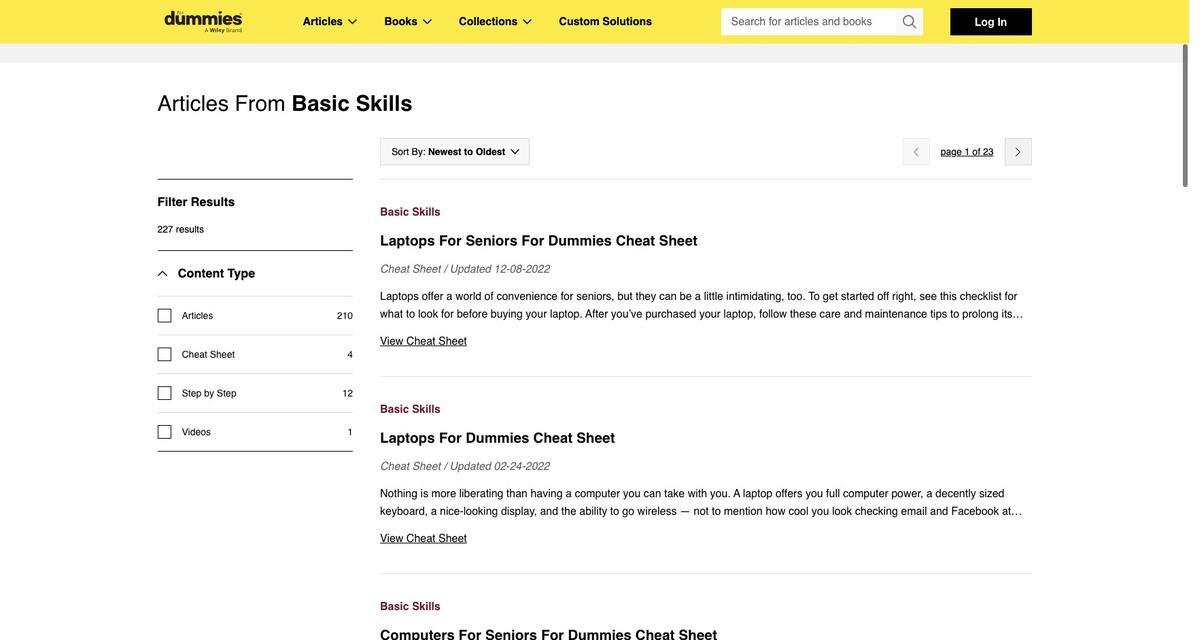Task type: locate. For each thing, give the bounding box(es) containing it.
for up its
[[1005, 290, 1018, 303]]

a up the
[[566, 488, 572, 500]]

3 laptops from the top
[[380, 430, 435, 446]]

to left oldest
[[464, 146, 473, 157]]

and
[[844, 308, 862, 320], [540, 505, 559, 518], [931, 505, 949, 518]]

and down decently
[[931, 505, 949, 518]]

for for dummies
[[439, 430, 462, 446]]

1 vertical spatial view cheat sheet link
[[380, 530, 1032, 548]]

0 vertical spatial look
[[418, 308, 438, 320]]

0 vertical spatial updated
[[450, 263, 491, 275]]

1 horizontal spatial dummies
[[548, 233, 612, 249]]

view down what
[[380, 335, 404, 348]]

1 down 12
[[348, 427, 353, 437]]

1 right the page
[[965, 146, 970, 157]]

of
[[445, 0, 454, 4], [973, 146, 981, 157], [485, 290, 494, 303]]

is
[[421, 488, 429, 500]]

you up the solutions
[[632, 0, 650, 4]]

10?
[[504, 0, 522, 4]]

23
[[984, 146, 994, 157]]

with
[[689, 0, 709, 4], [688, 488, 708, 500]]

offers
[[776, 488, 803, 500]]

1 horizontal spatial some
[[591, 326, 617, 338]]

articles up cheat sheet
[[182, 310, 213, 321]]

for up laptop. in the left of the page
[[561, 290, 574, 303]]

getting
[[764, 326, 796, 338]]

your down the convenience
[[526, 308, 547, 320]]

2022
[[525, 263, 550, 275], [525, 461, 550, 473]]

computer up ability
[[575, 488, 620, 500]]

articles from basic skills
[[157, 90, 413, 116]]

1 vertical spatial can
[[644, 488, 662, 500]]

laptops
[[380, 233, 435, 249], [380, 290, 419, 303], [380, 430, 435, 446]]

you
[[632, 0, 650, 4], [623, 488, 641, 500], [806, 488, 824, 500], [812, 505, 830, 518]]

2 vertical spatial basic skills link
[[380, 598, 1032, 616]]

started inside want to create a desktop shortcut? how about an overview of windows 10? these articles will get you started with some foundational skills.
[[653, 0, 686, 4]]

to left go
[[611, 505, 620, 518]]

0 horizontal spatial of
[[445, 0, 454, 4]]

about
[[354, 0, 381, 4]]

purchased
[[646, 308, 697, 320]]

1 horizontal spatial computer
[[843, 488, 889, 500]]

for up out on the left of page
[[441, 308, 454, 320]]

nothing
[[380, 488, 418, 500]]

1 / from the top
[[444, 263, 447, 275]]

0 horizontal spatial some
[[157, 10, 184, 22]]

1 vertical spatial to
[[400, 326, 412, 338]]

tips
[[931, 308, 948, 320]]

for for seniors
[[439, 233, 462, 249]]

1 basic skills link from the top
[[380, 203, 1032, 221]]

1 view cheat sheet link from the top
[[380, 333, 1032, 350]]

1 view from the top
[[380, 335, 404, 348]]

computer up checking
[[843, 488, 889, 500]]

get right will
[[614, 0, 629, 4]]

basic
[[292, 90, 350, 116], [380, 206, 409, 218], [380, 403, 409, 416], [380, 601, 409, 613]]

view down keyboard,
[[380, 533, 404, 545]]

page 1 of 23 button
[[941, 144, 994, 160]]

cheat up having
[[534, 430, 573, 446]]

laptops for laptops for seniors for dummies cheat sheet
[[380, 233, 435, 249]]

sort by: newest to oldest
[[392, 146, 506, 157]]

0 vertical spatial laptops
[[380, 233, 435, 249]]

—
[[680, 505, 691, 518]]

before
[[457, 308, 488, 320]]

articles down how
[[303, 16, 343, 28]]

in
[[998, 15, 1008, 28]]

page
[[941, 146, 962, 157]]

are
[[572, 326, 588, 338]]

2022 down laptops for seniors for dummies cheat sheet
[[525, 263, 550, 275]]

0 vertical spatial 2022
[[525, 263, 550, 275]]

things
[[799, 326, 828, 338]]

to right life.
[[400, 326, 412, 338]]

started right will
[[653, 0, 686, 4]]

to inside want to create a desktop shortcut? how about an overview of windows 10? these articles will get you started with some foundational skills.
[[186, 0, 195, 4]]

these
[[525, 0, 556, 4]]

2 horizontal spatial of
[[973, 146, 981, 157]]

sheet inside 'laptops offer a world of convenience for seniors, but they can be a little intimidating, too. to get started off right, see this checklist for what to look for before buying your laptop. after you've purchased your laptop, follow these care and maintenance tips to prolong its life.  to round out your experience, here are some handy keyboard shortcuts for getting things done fast in windows. view cheat sheet'
[[439, 335, 467, 348]]

dummies
[[548, 233, 612, 249], [466, 430, 530, 446]]

a inside want to create a desktop shortcut? how about an overview of windows 10? these articles will get you started with some foundational skills.
[[231, 0, 237, 4]]

they
[[636, 290, 657, 303]]

0 vertical spatial some
[[157, 10, 184, 22]]

with inside nothing is more liberating than having a computer you can take with you. a laptop offers you full computer power, a decently sized keyboard, a nice-looking display, and the ability to go wireless — not to mention how cool you look checking email and facebook at starbucks. view cheat sheet
[[688, 488, 708, 500]]

1 basic skills from the top
[[380, 206, 441, 218]]

0 horizontal spatial 1
[[348, 427, 353, 437]]

results
[[191, 195, 235, 209]]

open collections list image
[[523, 19, 532, 24]]

cheat up nothing
[[380, 461, 409, 473]]

12-
[[494, 263, 510, 275]]

1 vertical spatial get
[[823, 290, 838, 303]]

/ for dummies
[[444, 461, 447, 473]]

1 vertical spatial 2022
[[525, 461, 550, 473]]

1 horizontal spatial step
[[217, 388, 236, 399]]

1 vertical spatial basic skills
[[380, 403, 441, 416]]

view inside 'laptops offer a world of convenience for seniors, but they can be a little intimidating, too. to get started off right, see this checklist for what to look for before buying your laptop. after you've purchased your laptop, follow these care and maintenance tips to prolong its life.  to round out your experience, here are some handy keyboard shortcuts for getting things done fast in windows. view cheat sheet'
[[380, 335, 404, 348]]

1 horizontal spatial of
[[485, 290, 494, 303]]

0 vertical spatial can
[[660, 290, 677, 303]]

some down want
[[157, 10, 184, 22]]

a right offer
[[447, 290, 453, 303]]

cheat inside nothing is more liberating than having a computer you can take with you. a laptop offers you full computer power, a decently sized keyboard, a nice-looking display, and the ability to go wireless — not to mention how cool you look checking email and facebook at starbucks. view cheat sheet
[[407, 533, 436, 545]]

1 horizontal spatial get
[[823, 290, 838, 303]]

by:
[[412, 146, 426, 157]]

view cheat sheet link down the not
[[380, 530, 1032, 548]]

1 vertical spatial view
[[380, 533, 404, 545]]

a
[[231, 0, 237, 4], [447, 290, 453, 303], [695, 290, 701, 303], [566, 488, 572, 500], [927, 488, 933, 500], [431, 505, 437, 518]]

1 horizontal spatial started
[[841, 290, 875, 303]]

wireless
[[638, 505, 677, 518]]

a left nice-
[[431, 505, 437, 518]]

laptops up what
[[380, 290, 419, 303]]

can up wireless
[[644, 488, 662, 500]]

a right the 'create'
[[231, 0, 237, 4]]

you.
[[711, 488, 731, 500]]

2 step from the left
[[217, 388, 236, 399]]

get inside want to create a desktop shortcut? how about an overview of windows 10? these articles will get you started with some foundational skills.
[[614, 0, 629, 4]]

of left the 23
[[973, 146, 981, 157]]

custom
[[559, 16, 600, 28]]

2 vertical spatial basic skills
[[380, 601, 441, 613]]

1 vertical spatial updated
[[450, 461, 491, 473]]

1 vertical spatial started
[[841, 290, 875, 303]]

sized
[[980, 488, 1005, 500]]

0 vertical spatial view
[[380, 335, 404, 348]]

0 horizontal spatial look
[[418, 308, 438, 320]]

0 horizontal spatial computer
[[575, 488, 620, 500]]

3 basic skills link from the top
[[380, 598, 1032, 616]]

0 vertical spatial with
[[689, 0, 709, 4]]

full
[[827, 488, 840, 500]]

look inside 'laptops offer a world of convenience for seniors, but they can be a little intimidating, too. to get started off right, see this checklist for what to look for before buying your laptop. after you've purchased your laptop, follow these care and maintenance tips to prolong its life.  to round out your experience, here are some handy keyboard shortcuts for getting things done fast in windows. view cheat sheet'
[[418, 308, 438, 320]]

1 vertical spatial laptops
[[380, 290, 419, 303]]

0 vertical spatial get
[[614, 0, 629, 4]]

0 horizontal spatial to
[[400, 326, 412, 338]]

1 vertical spatial dummies
[[466, 430, 530, 446]]

cookie consent banner dialog
[[0, 591, 1190, 640]]

1 horizontal spatial your
[[526, 308, 547, 320]]

1 vertical spatial of
[[973, 146, 981, 157]]

how
[[329, 0, 351, 4]]

can left be
[[660, 290, 677, 303]]

0 horizontal spatial step
[[182, 388, 202, 399]]

content
[[178, 266, 224, 280]]

basic for basic skills link corresponding to laptops for seniors for dummies cheat sheet
[[380, 206, 409, 218]]

0 vertical spatial of
[[445, 0, 454, 4]]

cheat left out on the left of page
[[407, 335, 436, 348]]

books
[[384, 16, 418, 28]]

life.
[[380, 326, 397, 338]]

3 basic skills from the top
[[380, 601, 441, 613]]

intimidating,
[[727, 290, 785, 303]]

0 vertical spatial basic skills link
[[380, 203, 1032, 221]]

some down after
[[591, 326, 617, 338]]

go
[[623, 505, 635, 518]]

filter
[[157, 195, 187, 209]]

your down the before
[[464, 326, 485, 338]]

cheat inside 'laptops offer a world of convenience for seniors, but they can be a little intimidating, too. to get started off right, see this checklist for what to look for before buying your laptop. after you've purchased your laptop, follow these care and maintenance tips to prolong its life.  to round out your experience, here are some handy keyboard shortcuts for getting things done fast in windows. view cheat sheet'
[[407, 335, 436, 348]]

view inside nothing is more liberating than having a computer you can take with you. a laptop offers you full computer power, a decently sized keyboard, a nice-looking display, and the ability to go wireless — not to mention how cool you look checking email and facebook at starbucks. view cheat sheet
[[380, 533, 404, 545]]

solutions
[[603, 16, 652, 28]]

of right 'overview'
[[445, 0, 454, 4]]

checking
[[856, 505, 899, 518]]

0 vertical spatial 1
[[965, 146, 970, 157]]

0 vertical spatial started
[[653, 0, 686, 4]]

2 basic skills link from the top
[[380, 401, 1032, 418]]

1 vertical spatial basic skills link
[[380, 401, 1032, 418]]

0 vertical spatial articles
[[303, 16, 343, 28]]

1 updated from the top
[[450, 263, 491, 275]]

step right by
[[217, 388, 236, 399]]

to
[[186, 0, 195, 4], [464, 146, 473, 157], [406, 308, 415, 320], [951, 308, 960, 320], [611, 505, 620, 518], [712, 505, 721, 518]]

a right be
[[695, 290, 701, 303]]

email
[[902, 505, 928, 518]]

1 2022 from the top
[[525, 263, 550, 275]]

2 laptops from the top
[[380, 290, 419, 303]]

group
[[721, 8, 923, 35]]

cheat sheet / updated 12-08-2022
[[380, 263, 550, 275]]

articles left from
[[157, 90, 229, 116]]

started for with
[[653, 0, 686, 4]]

of inside button
[[973, 146, 981, 157]]

step left by
[[182, 388, 202, 399]]

out
[[445, 326, 461, 338]]

dummies up 02- at the bottom left of the page
[[466, 430, 530, 446]]

look down full
[[833, 505, 853, 518]]

you left full
[[806, 488, 824, 500]]

2 view cheat sheet link from the top
[[380, 530, 1032, 548]]

and inside 'laptops offer a world of convenience for seniors, but they can be a little intimidating, too. to get started off right, see this checklist for what to look for before buying your laptop. after you've purchased your laptop, follow these care and maintenance tips to prolong its life.  to round out your experience, here are some handy keyboard shortcuts for getting things done fast in windows. view cheat sheet'
[[844, 308, 862, 320]]

227 results
[[157, 224, 204, 235]]

skills
[[356, 90, 413, 116], [412, 206, 441, 218], [412, 403, 441, 416], [412, 601, 441, 613]]

2 vertical spatial articles
[[182, 310, 213, 321]]

laptops up nothing
[[380, 430, 435, 446]]

view cheat sheet link for laptops for dummies cheat sheet
[[380, 530, 1032, 548]]

and down having
[[540, 505, 559, 518]]

power,
[[892, 488, 924, 500]]

to
[[809, 290, 820, 303], [400, 326, 412, 338]]

cheat down keyboard,
[[407, 533, 436, 545]]

articles
[[303, 16, 343, 28], [157, 90, 229, 116], [182, 310, 213, 321]]

1 vertical spatial some
[[591, 326, 617, 338]]

your down little
[[700, 308, 721, 320]]

sheet
[[659, 233, 698, 249], [412, 263, 441, 275], [439, 335, 467, 348], [210, 349, 235, 360], [577, 430, 615, 446], [412, 461, 441, 473], [439, 533, 467, 545]]

2022 up having
[[525, 461, 550, 473]]

can inside nothing is more liberating than having a computer you can take with you. a laptop offers you full computer power, a decently sized keyboard, a nice-looking display, and the ability to go wireless — not to mention how cool you look checking email and facebook at starbucks. view cheat sheet
[[644, 488, 662, 500]]

to right too.
[[809, 290, 820, 303]]

updated up world
[[450, 263, 491, 275]]

filter results
[[157, 195, 235, 209]]

updated
[[450, 263, 491, 275], [450, 461, 491, 473]]

0 horizontal spatial get
[[614, 0, 629, 4]]

0 horizontal spatial started
[[653, 0, 686, 4]]

for up cheat sheet / updated 02-24-2022
[[439, 430, 462, 446]]

custom solutions link
[[559, 13, 652, 31]]

cheat sheet / updated 02-24-2022
[[380, 461, 550, 473]]

0 vertical spatial basic skills
[[380, 206, 441, 218]]

basic skills link for laptops for seniors for dummies cheat sheet
[[380, 203, 1032, 221]]

nice-
[[440, 505, 464, 518]]

1 vertical spatial articles
[[157, 90, 229, 116]]

started left off
[[841, 290, 875, 303]]

cool
[[789, 505, 809, 518]]

2 computer from the left
[[843, 488, 889, 500]]

2 view from the top
[[380, 533, 404, 545]]

page 1 of 23
[[941, 146, 994, 157]]

get
[[614, 0, 629, 4], [823, 290, 838, 303]]

0 vertical spatial dummies
[[548, 233, 612, 249]]

1 horizontal spatial 1
[[965, 146, 970, 157]]

2 basic skills from the top
[[380, 403, 441, 416]]

laptops inside 'laptops offer a world of convenience for seniors, but they can be a little intimidating, too. to get started off right, see this checklist for what to look for before buying your laptop. after you've purchased your laptop, follow these care and maintenance tips to prolong its life.  to round out your experience, here are some handy keyboard shortcuts for getting things done fast in windows. view cheat sheet'
[[380, 290, 419, 303]]

to right want
[[186, 0, 195, 4]]

2 vertical spatial of
[[485, 290, 494, 303]]

2 vertical spatial laptops
[[380, 430, 435, 446]]

oldest
[[476, 146, 506, 157]]

here
[[547, 326, 569, 338]]

you inside want to create a desktop shortcut? how about an overview of windows 10? these articles will get you started with some foundational skills.
[[632, 0, 650, 4]]

these
[[790, 308, 817, 320]]

view cheat sheet link down laptop,
[[380, 333, 1032, 350]]

1 horizontal spatial look
[[833, 505, 853, 518]]

0 vertical spatial view cheat sheet link
[[380, 333, 1032, 350]]

basic skills
[[380, 206, 441, 218], [380, 403, 441, 416], [380, 601, 441, 613]]

want
[[157, 0, 182, 4]]

newest
[[428, 146, 462, 157]]

2 / from the top
[[444, 461, 447, 473]]

1 vertical spatial look
[[833, 505, 853, 518]]

2 2022 from the top
[[525, 461, 550, 473]]

1 laptops from the top
[[380, 233, 435, 249]]

of right world
[[485, 290, 494, 303]]

2 updated from the top
[[450, 461, 491, 473]]

look up round
[[418, 308, 438, 320]]

look inside nothing is more liberating than having a computer you can take with you. a laptop offers you full computer power, a decently sized keyboard, a nice-looking display, and the ability to go wireless — not to mention how cool you look checking email and facebook at starbucks. view cheat sheet
[[833, 505, 853, 518]]

sort
[[392, 146, 409, 157]]

0 vertical spatial to
[[809, 290, 820, 303]]

started inside 'laptops offer a world of convenience for seniors, but they can be a little intimidating, too. to get started off right, see this checklist for what to look for before buying your laptop. after you've purchased your laptop, follow these care and maintenance tips to prolong its life.  to round out your experience, here are some handy keyboard shortcuts for getting things done fast in windows. view cheat sheet'
[[841, 290, 875, 303]]

0 vertical spatial /
[[444, 263, 447, 275]]

view cheat sheet link
[[380, 333, 1032, 350], [380, 530, 1032, 548]]

1 vertical spatial /
[[444, 461, 447, 473]]

follow
[[760, 308, 787, 320]]

done
[[831, 326, 856, 338]]

to right what
[[406, 308, 415, 320]]

1 horizontal spatial and
[[844, 308, 862, 320]]

get up care
[[823, 290, 838, 303]]

updated up "liberating"
[[450, 461, 491, 473]]

laptops offer a world of convenience for seniors, but they can be a little intimidating, too. to get started off right, see this checklist for what to look for before buying your laptop. after you've purchased your laptop, follow these care and maintenance tips to prolong its life.  to round out your experience, here are some handy keyboard shortcuts for getting things done fast in windows. view cheat sheet
[[380, 290, 1018, 348]]

laptops up offer
[[380, 233, 435, 249]]

basic skills for laptops for seniors for dummies cheat sheet
[[380, 206, 441, 218]]

and up done
[[844, 308, 862, 320]]

dummies up the seniors,
[[548, 233, 612, 249]]

02-
[[494, 461, 510, 473]]

for down laptop,
[[748, 326, 761, 338]]

1 vertical spatial with
[[688, 488, 708, 500]]

you up go
[[623, 488, 641, 500]]

for up "cheat sheet / updated 12-08-2022"
[[439, 233, 462, 249]]

basic for laptops for dummies cheat sheet's basic skills link
[[380, 403, 409, 416]]

of inside 'laptops offer a world of convenience for seniors, but they can be a little intimidating, too. to get started off right, see this checklist for what to look for before buying your laptop. after you've purchased your laptop, follow these care and maintenance tips to prolong its life.  to round out your experience, here are some handy keyboard shortcuts for getting things done fast in windows. view cheat sheet'
[[485, 290, 494, 303]]

keyboard
[[653, 326, 698, 338]]

1 inside page 1 of 23 button
[[965, 146, 970, 157]]



Task type: vqa. For each thing, say whether or not it's contained in the screenshot.
"few" on the bottom right of the page
no



Task type: describe. For each thing, give the bounding box(es) containing it.
too.
[[788, 290, 806, 303]]

ability
[[580, 505, 608, 518]]

Search for articles and books text field
[[721, 8, 898, 35]]

content type
[[178, 266, 255, 280]]

started for off
[[841, 290, 875, 303]]

can inside 'laptops offer a world of convenience for seniors, but they can be a little intimidating, too. to get started off right, see this checklist for what to look for before buying your laptop. after you've purchased your laptop, follow these care and maintenance tips to prolong its life.  to round out your experience, here are some handy keyboard shortcuts for getting things done fast in windows. view cheat sheet'
[[660, 290, 677, 303]]

1 vertical spatial 1
[[348, 427, 353, 437]]

maintenance
[[865, 308, 928, 320]]

care
[[820, 308, 841, 320]]

offer
[[422, 290, 444, 303]]

shortcuts
[[701, 326, 745, 338]]

view cheat sheet link for laptops for seniors for dummies cheat sheet
[[380, 333, 1032, 350]]

laptops for laptops offer a world of convenience for seniors, but they can be a little intimidating, too. to get started off right, see this checklist for what to look for before buying your laptop. after you've purchased your laptop, follow these care and maintenance tips to prolong its life.  to round out your experience, here are some handy keyboard shortcuts for getting things done fast in windows. view cheat sheet
[[380, 290, 419, 303]]

custom solutions
[[559, 16, 652, 28]]

skills for third basic skills link from the top of the page
[[412, 601, 441, 613]]

after
[[586, 308, 608, 320]]

0 horizontal spatial dummies
[[466, 430, 530, 446]]

1 step from the left
[[182, 388, 202, 399]]

log in link
[[951, 8, 1032, 35]]

you right cool
[[812, 505, 830, 518]]

basic for third basic skills link from the top of the page
[[380, 601, 409, 613]]

updated for dummies
[[450, 461, 491, 473]]

laptops for seniors for dummies cheat sheet
[[380, 233, 698, 249]]

laptop
[[743, 488, 773, 500]]

updated for seniors
[[450, 263, 491, 275]]

will
[[596, 0, 611, 4]]

24-
[[510, 461, 525, 473]]

laptops for dummies cheat sheet
[[380, 430, 615, 446]]

little
[[704, 290, 724, 303]]

round
[[415, 326, 442, 338]]

results
[[176, 224, 204, 235]]

not
[[694, 505, 709, 518]]

seniors,
[[577, 290, 615, 303]]

1 horizontal spatial to
[[809, 290, 820, 303]]

in
[[879, 326, 888, 338]]

2 horizontal spatial and
[[931, 505, 949, 518]]

at
[[1003, 505, 1012, 518]]

open book categories image
[[423, 19, 432, 24]]

for up 08-
[[522, 233, 545, 249]]

2 horizontal spatial your
[[700, 308, 721, 320]]

create
[[198, 0, 228, 4]]

its
[[1002, 308, 1013, 320]]

logo image
[[157, 11, 249, 33]]

laptop.
[[550, 308, 583, 320]]

1 computer from the left
[[575, 488, 620, 500]]

cheat sheet
[[182, 349, 235, 360]]

keyboard,
[[380, 505, 428, 518]]

be
[[680, 290, 692, 303]]

skills for laptops for dummies cheat sheet's basic skills link
[[412, 403, 441, 416]]

take
[[665, 488, 685, 500]]

mention
[[724, 505, 763, 518]]

how
[[766, 505, 786, 518]]

/ for seniors
[[444, 263, 447, 275]]

articles for 210
[[182, 310, 213, 321]]

windows.
[[891, 326, 938, 338]]

with inside want to create a desktop shortcut? how about an overview of windows 10? these articles will get you started with some foundational skills.
[[689, 0, 709, 4]]

skills for basic skills link corresponding to laptops for seniors for dummies cheat sheet
[[412, 206, 441, 218]]

of inside want to create a desktop shortcut? how about an overview of windows 10? these articles will get you started with some foundational skills.
[[445, 0, 454, 4]]

cheat up by
[[182, 349, 207, 360]]

content type button
[[157, 251, 255, 296]]

a right power,
[[927, 488, 933, 500]]

foundational
[[187, 10, 246, 22]]

227
[[157, 224, 173, 235]]

handy
[[620, 326, 650, 338]]

08-
[[510, 263, 525, 275]]

nothing is more liberating than having a computer you can take with you. a laptop offers you full computer power, a decently sized keyboard, a nice-looking display, and the ability to go wireless — not to mention how cool you look checking email and facebook at starbucks. view cheat sheet
[[380, 488, 1012, 545]]

some inside 'laptops offer a world of convenience for seniors, but they can be a little intimidating, too. to get started off right, see this checklist for what to look for before buying your laptop. after you've purchased your laptop, follow these care and maintenance tips to prolong its life.  to round out your experience, here are some handy keyboard shortcuts for getting things done fast in windows. view cheat sheet'
[[591, 326, 617, 338]]

see
[[920, 290, 937, 303]]

cheat up but
[[616, 233, 655, 249]]

prolong
[[963, 308, 999, 320]]

some inside want to create a desktop shortcut? how about an overview of windows 10? these articles will get you started with some foundational skills.
[[157, 10, 184, 22]]

articles
[[559, 0, 593, 4]]

basic skills for laptops for dummies cheat sheet
[[380, 403, 441, 416]]

shortcut?
[[281, 0, 326, 4]]

want to create a desktop shortcut? how about an overview of windows 10? these articles will get you started with some foundational skills.
[[157, 0, 709, 22]]

desktop
[[240, 0, 278, 4]]

windows
[[457, 0, 501, 4]]

right,
[[893, 290, 917, 303]]

type
[[228, 266, 255, 280]]

than
[[507, 488, 528, 500]]

sheet inside nothing is more liberating than having a computer you can take with you. a laptop offers you full computer power, a decently sized keyboard, a nice-looking display, and the ability to go wireless — not to mention how cool you look checking email and facebook at starbucks. view cheat sheet
[[439, 533, 467, 545]]

videos
[[182, 427, 211, 437]]

open article categories image
[[348, 19, 357, 24]]

buying
[[491, 308, 523, 320]]

log in
[[975, 15, 1008, 28]]

0 horizontal spatial your
[[464, 326, 485, 338]]

articles for books
[[303, 16, 343, 28]]

get inside 'laptops offer a world of convenience for seniors, but they can be a little intimidating, too. to get started off right, see this checklist for what to look for before buying your laptop. after you've purchased your laptop, follow these care and maintenance tips to prolong its life.  to round out your experience, here are some handy keyboard shortcuts for getting things done fast in windows. view cheat sheet'
[[823, 290, 838, 303]]

starbucks.
[[380, 523, 432, 535]]

facebook
[[952, 505, 1000, 518]]

checklist
[[960, 290, 1002, 303]]

laptops for laptops for dummies cheat sheet
[[380, 430, 435, 446]]

liberating
[[459, 488, 504, 500]]

but
[[618, 290, 633, 303]]

world
[[456, 290, 482, 303]]

seniors
[[466, 233, 518, 249]]

collections
[[459, 16, 518, 28]]

0 horizontal spatial and
[[540, 505, 559, 518]]

fast
[[859, 326, 876, 338]]

210
[[337, 310, 353, 321]]

log
[[975, 15, 995, 28]]

basic skills link for laptops for dummies cheat sheet
[[380, 401, 1032, 418]]

convenience
[[497, 290, 558, 303]]

a
[[734, 488, 741, 500]]

step by step
[[182, 388, 236, 399]]

to right the not
[[712, 505, 721, 518]]

off
[[878, 290, 890, 303]]

cheat up what
[[380, 263, 409, 275]]

from
[[235, 90, 286, 116]]

2022 for cheat
[[525, 461, 550, 473]]

skills.
[[249, 10, 276, 22]]

the
[[562, 505, 577, 518]]

2022 for for
[[525, 263, 550, 275]]

to right tips
[[951, 308, 960, 320]]



